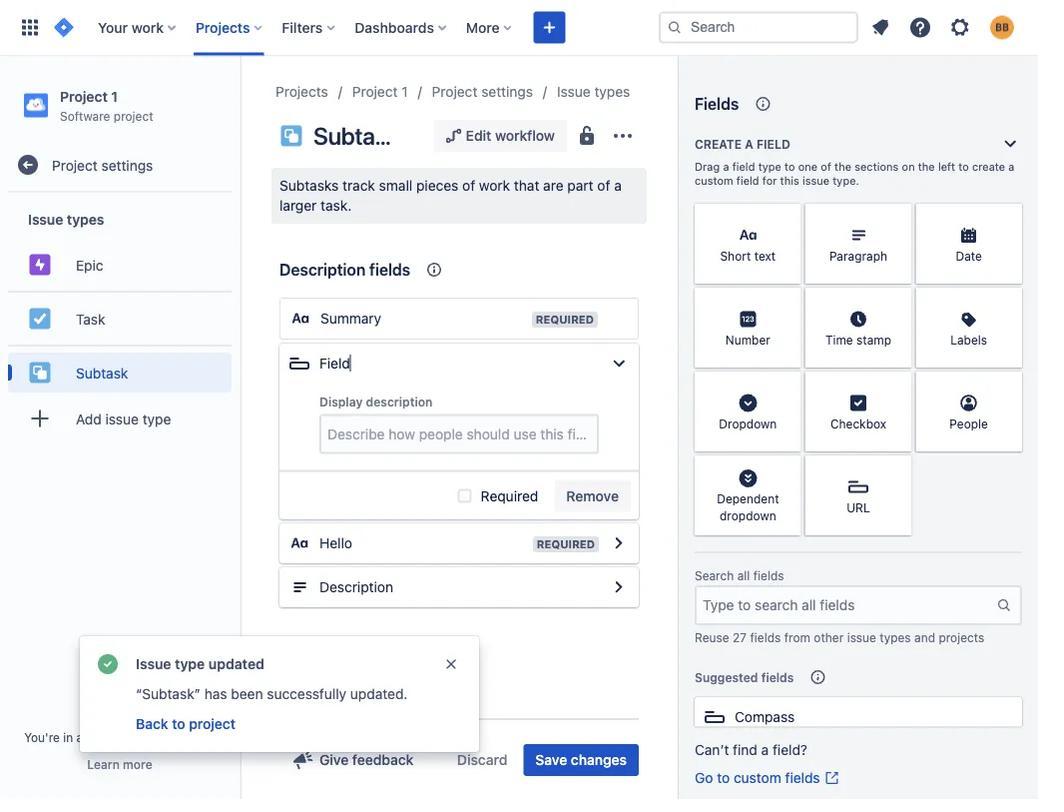 Task type: describe. For each thing, give the bounding box(es) containing it.
suggested fields
[[695, 670, 795, 684]]

field for drag
[[733, 160, 756, 173]]

open field configuration image
[[607, 531, 631, 555]]

add issue type
[[76, 410, 171, 427]]

back
[[136, 716, 168, 732]]

url
[[847, 500, 871, 514]]

checkbox
[[831, 416, 887, 430]]

create
[[973, 160, 1006, 173]]

more information image for date
[[997, 206, 1021, 230]]

find
[[733, 742, 758, 758]]

projects
[[939, 630, 985, 644]]

reuse
[[695, 630, 730, 644]]

1 for project 1
[[402, 83, 408, 100]]

has
[[204, 686, 227, 702]]

task
[[76, 310, 105, 327]]

discard
[[457, 752, 508, 768]]

small
[[379, 177, 413, 194]]

add issue type image
[[28, 407, 52, 431]]

more information image for number
[[776, 290, 800, 314]]

0 vertical spatial project settings link
[[432, 80, 533, 104]]

workflow
[[495, 127, 555, 144]]

remove
[[567, 487, 619, 504]]

save changes
[[536, 752, 627, 768]]

issue types link
[[557, 80, 631, 104]]

subtask group
[[8, 345, 232, 399]]

dependent
[[717, 492, 780, 506]]

more options image
[[611, 124, 635, 148]]

short text
[[721, 249, 776, 263]]

2 vertical spatial types
[[880, 630, 912, 644]]

success image
[[96, 652, 120, 676]]

edit
[[466, 127, 492, 144]]

type inside drag a field type to one of the sections on the left to create a custom field for this issue type.
[[759, 160, 782, 173]]

description
[[366, 395, 433, 409]]

add issue type button
[[8, 399, 232, 439]]

issue type icon image
[[280, 124, 304, 148]]

your profile and settings image
[[991, 15, 1015, 39]]

description fields
[[280, 260, 411, 279]]

your work button
[[92, 11, 184, 43]]

summary
[[321, 310, 382, 327]]

project 1 link
[[352, 80, 408, 104]]

custom inside drag a field type to one of the sections on the left to create a custom field for this issue type.
[[695, 174, 734, 187]]

custom inside "link"
[[734, 770, 782, 786]]

compass button
[[695, 697, 1023, 737]]

task.
[[321, 197, 352, 214]]

save changes button
[[524, 744, 639, 776]]

project down dashboards
[[352, 83, 398, 100]]

go
[[695, 770, 714, 786]]

project inside "project 1 software project"
[[60, 88, 108, 104]]

date
[[956, 249, 983, 263]]

search image
[[667, 19, 683, 35]]

type.
[[833, 174, 860, 187]]

add
[[76, 410, 102, 427]]

dropdown
[[720, 509, 777, 523]]

people
[[950, 416, 989, 430]]

learn more button
[[87, 756, 153, 772]]

dependent dropdown
[[717, 492, 780, 523]]

of inside drag a field type to one of the sections on the left to create a custom field for this issue type.
[[821, 160, 832, 173]]

a inside subtasks track small pieces of work that are part of a larger task.
[[615, 177, 622, 194]]

more information image for checkbox
[[886, 374, 910, 398]]

0 horizontal spatial settings
[[101, 157, 153, 173]]

feedback
[[353, 752, 414, 768]]

open field configuration image
[[607, 575, 631, 599]]

discard button
[[445, 744, 520, 776]]

to right left
[[959, 160, 970, 173]]

time stamp
[[826, 333, 892, 347]]

description button
[[280, 567, 639, 607]]

project 1
[[352, 83, 408, 100]]

field for create
[[757, 137, 791, 151]]

you're
[[24, 730, 60, 744]]

team-
[[87, 730, 120, 744]]

filters
[[282, 19, 323, 35]]

search
[[695, 569, 735, 583]]

learn
[[87, 757, 120, 771]]

issue types for group containing issue types
[[28, 211, 104, 227]]

can't find a field?
[[695, 742, 808, 758]]

task link
[[8, 299, 232, 339]]

jira software image
[[52, 15, 76, 39]]

work inside subtasks track small pieces of work that are part of a larger task.
[[479, 177, 511, 194]]

more information about the context fields image
[[423, 258, 447, 282]]

more
[[123, 757, 153, 771]]

close field configuration image
[[607, 352, 631, 376]]

Enter field name field
[[320, 352, 599, 376]]

types for 'issue types' link
[[595, 83, 631, 100]]

managed
[[120, 730, 173, 744]]

2 vertical spatial type
[[175, 656, 205, 672]]

issue for group containing issue types
[[28, 211, 63, 227]]

more
[[466, 19, 500, 35]]

drag
[[695, 160, 720, 173]]

dashboards button
[[349, 11, 454, 43]]

sidebar navigation image
[[218, 80, 262, 120]]

project up edit
[[432, 83, 478, 100]]

successfully
[[267, 686, 347, 702]]

learn more
[[87, 757, 153, 771]]

Display description field
[[322, 416, 597, 452]]

one
[[799, 160, 818, 173]]

no restrictions image
[[575, 124, 599, 148]]

"subtask" has been successfully updated.
[[136, 686, 408, 702]]

banner containing your work
[[0, 0, 1039, 56]]

your
[[98, 19, 128, 35]]

reuse 27 fields from other issue types and projects
[[695, 630, 985, 644]]

and
[[915, 630, 936, 644]]

1 vertical spatial project settings
[[52, 157, 153, 173]]

on
[[903, 160, 916, 173]]

back to project button
[[134, 712, 238, 736]]

1 the from the left
[[835, 160, 852, 173]]

description for description fields
[[280, 260, 366, 279]]

projects button
[[190, 11, 270, 43]]

remove button
[[555, 480, 631, 512]]

been
[[231, 686, 263, 702]]

2 vertical spatial field
[[737, 174, 760, 187]]

save
[[536, 752, 568, 768]]

can't
[[695, 742, 730, 758]]

create
[[695, 137, 742, 151]]

Search field
[[659, 11, 859, 43]]

track
[[343, 177, 375, 194]]

issue types for 'issue types' link
[[557, 83, 631, 100]]

that
[[514, 177, 540, 194]]

required for summary
[[536, 313, 594, 326]]

notifications image
[[869, 15, 893, 39]]

back to project link
[[136, 716, 236, 732]]

software
[[60, 109, 110, 123]]

project inside button
[[189, 716, 236, 732]]



Task type: vqa. For each thing, say whether or not it's contained in the screenshot.
workflow
yes



Task type: locate. For each thing, give the bounding box(es) containing it.
updated.
[[350, 686, 408, 702]]

fields left this link will be opened in a new tab icon
[[786, 770, 821, 786]]

0 horizontal spatial subtask
[[76, 364, 128, 381]]

give feedback
[[320, 752, 414, 768]]

1 horizontal spatial work
[[479, 177, 511, 194]]

project
[[114, 109, 153, 123], [189, 716, 236, 732], [176, 730, 216, 744]]

group
[[8, 193, 232, 451]]

1 vertical spatial field
[[733, 160, 756, 173]]

display
[[320, 395, 363, 409]]

you're in a team-managed project
[[24, 730, 216, 744]]

group containing issue types
[[8, 193, 232, 451]]

time
[[826, 333, 854, 347]]

issue right the add
[[105, 410, 139, 427]]

description inside button
[[320, 579, 394, 595]]

more button
[[460, 11, 520, 43]]

0 vertical spatial issue types
[[557, 83, 631, 100]]

more information image for labels
[[997, 290, 1021, 314]]

description up summary
[[280, 260, 366, 279]]

to inside button
[[172, 716, 185, 732]]

issue for 'issue types' link
[[557, 83, 591, 100]]

subtask up track in the top of the page
[[314, 122, 399, 150]]

subtask
[[314, 122, 399, 150], [76, 364, 128, 381]]

project right software
[[114, 109, 153, 123]]

issue up "subtask"
[[136, 656, 171, 672]]

issue types inside group
[[28, 211, 104, 227]]

1 vertical spatial issue types
[[28, 211, 104, 227]]

project
[[352, 83, 398, 100], [432, 83, 478, 100], [60, 88, 108, 104], [52, 157, 98, 173]]

issue
[[557, 83, 591, 100], [28, 211, 63, 227], [136, 656, 171, 672]]

are
[[544, 177, 564, 194]]

back to project
[[136, 716, 236, 732]]

2 vertical spatial required
[[537, 538, 595, 551]]

types
[[595, 83, 631, 100], [67, 211, 104, 227], [880, 630, 912, 644]]

more information image for dependent dropdown
[[776, 458, 800, 481]]

issue types up the epic
[[28, 211, 104, 227]]

projects inside popup button
[[196, 19, 250, 35]]

larger
[[280, 197, 317, 214]]

types for group containing issue types
[[67, 211, 104, 227]]

0 vertical spatial type
[[759, 160, 782, 173]]

description
[[280, 260, 366, 279], [320, 579, 394, 595]]

issue right the other
[[848, 630, 877, 644]]

edit workflow
[[466, 127, 555, 144]]

0 horizontal spatial types
[[67, 211, 104, 227]]

0 horizontal spatial issue
[[28, 211, 63, 227]]

pieces
[[417, 177, 459, 194]]

for
[[763, 174, 778, 187]]

work right your
[[132, 19, 164, 35]]

suggested
[[695, 670, 759, 684]]

1 horizontal spatial subtask
[[314, 122, 399, 150]]

1 inside "project 1 software project"
[[111, 88, 118, 104]]

projects link
[[276, 80, 328, 104]]

projects for projects popup button
[[196, 19, 250, 35]]

0 vertical spatial description
[[280, 260, 366, 279]]

to right go
[[717, 770, 730, 786]]

1 vertical spatial project settings link
[[8, 145, 232, 185]]

the right on
[[919, 160, 936, 173]]

the up type.
[[835, 160, 852, 173]]

0 vertical spatial projects
[[196, 19, 250, 35]]

more information about the fields image
[[751, 92, 775, 116]]

work left that
[[479, 177, 511, 194]]

subtask inside group
[[76, 364, 128, 381]]

issue
[[803, 174, 830, 187], [105, 410, 139, 427], [848, 630, 877, 644]]

custom
[[695, 174, 734, 187], [734, 770, 782, 786]]

1 vertical spatial work
[[479, 177, 511, 194]]

other
[[814, 630, 844, 644]]

more information about the suggested fields image
[[806, 665, 830, 689]]

more information image for dropdown
[[776, 374, 800, 398]]

2 horizontal spatial types
[[880, 630, 912, 644]]

sections
[[855, 160, 899, 173]]

1 horizontal spatial issue types
[[557, 83, 631, 100]]

description for description
[[320, 579, 394, 595]]

filters button
[[276, 11, 343, 43]]

type down subtask link
[[143, 410, 171, 427]]

1 vertical spatial description
[[320, 579, 394, 595]]

2 vertical spatial issue
[[136, 656, 171, 672]]

fields left more information about the context fields icon
[[370, 260, 411, 279]]

project up software
[[60, 88, 108, 104]]

1 horizontal spatial project settings
[[432, 83, 533, 100]]

description down hello
[[320, 579, 394, 595]]

issue type updated
[[136, 656, 265, 672]]

custom down 'can't find a field?'
[[734, 770, 782, 786]]

2 horizontal spatial type
[[759, 160, 782, 173]]

this link will be opened in a new tab image
[[825, 770, 841, 786]]

type up "subtask"
[[175, 656, 205, 672]]

to up this
[[785, 160, 796, 173]]

primary element
[[12, 0, 659, 55]]

appswitcher icon image
[[18, 15, 42, 39]]

types left and
[[880, 630, 912, 644]]

banner
[[0, 0, 1039, 56]]

issue inside button
[[105, 410, 139, 427]]

1 vertical spatial custom
[[734, 770, 782, 786]]

1 horizontal spatial of
[[598, 177, 611, 194]]

more information image
[[776, 374, 800, 398], [886, 374, 910, 398], [997, 374, 1021, 398], [776, 458, 800, 481]]

1 vertical spatial issue
[[105, 410, 139, 427]]

help image
[[909, 15, 933, 39]]

27
[[733, 630, 747, 644]]

1 vertical spatial type
[[143, 410, 171, 427]]

1 horizontal spatial issue
[[136, 656, 171, 672]]

fields left more information about the suggested fields image
[[762, 670, 795, 684]]

0 horizontal spatial projects
[[196, 19, 250, 35]]

project down has
[[189, 716, 236, 732]]

work inside your work dropdown button
[[132, 19, 164, 35]]

project down software
[[52, 157, 98, 173]]

project settings link down software
[[8, 145, 232, 185]]

0 vertical spatial types
[[595, 83, 631, 100]]

0 horizontal spatial issue types
[[28, 211, 104, 227]]

1 down your
[[111, 88, 118, 104]]

types up the epic
[[67, 211, 104, 227]]

0 vertical spatial project settings
[[432, 83, 533, 100]]

0 horizontal spatial project settings link
[[8, 145, 232, 185]]

2 horizontal spatial of
[[821, 160, 832, 173]]

dismiss image
[[444, 656, 460, 672]]

jira software image
[[52, 15, 76, 39]]

1 for project 1 software project
[[111, 88, 118, 104]]

0 horizontal spatial of
[[463, 177, 476, 194]]

0 vertical spatial subtask
[[314, 122, 399, 150]]

project settings up edit
[[432, 83, 533, 100]]

go to custom fields link
[[695, 768, 841, 788]]

labels
[[951, 333, 988, 347]]

short
[[721, 249, 751, 263]]

subtask link
[[8, 353, 232, 393]]

settings up edit workflow
[[482, 83, 533, 100]]

projects for projects link on the top
[[276, 83, 328, 100]]

part
[[568, 177, 594, 194]]

field left for
[[737, 174, 760, 187]]

project right back
[[176, 730, 216, 744]]

1 horizontal spatial project settings link
[[432, 80, 533, 104]]

dashboards
[[355, 19, 434, 35]]

go to custom fields
[[695, 770, 821, 786]]

to right back
[[172, 716, 185, 732]]

type up for
[[759, 160, 782, 173]]

type inside button
[[143, 410, 171, 427]]

0 horizontal spatial type
[[143, 410, 171, 427]]

of right one
[[821, 160, 832, 173]]

1 horizontal spatial issue
[[803, 174, 830, 187]]

paragraph
[[830, 249, 888, 263]]

1 vertical spatial settings
[[101, 157, 153, 173]]

field
[[757, 137, 791, 151], [733, 160, 756, 173], [737, 174, 760, 187]]

more information image for people
[[997, 374, 1021, 398]]

fields
[[695, 94, 739, 113]]

stamp
[[857, 333, 892, 347]]

settings image
[[949, 15, 973, 39]]

project settings link up edit
[[432, 80, 533, 104]]

issue down one
[[803, 174, 830, 187]]

issue inside drag a field type to one of the sections on the left to create a custom field for this issue type.
[[803, 174, 830, 187]]

epic
[[76, 257, 103, 273]]

1 vertical spatial issue
[[28, 211, 63, 227]]

updated
[[209, 656, 265, 672]]

0 vertical spatial custom
[[695, 174, 734, 187]]

field down create a field
[[733, 160, 756, 173]]

projects up sidebar navigation image
[[196, 19, 250, 35]]

status
[[321, 692, 362, 708]]

1 vertical spatial types
[[67, 211, 104, 227]]

2 horizontal spatial issue
[[557, 83, 591, 100]]

projects
[[196, 19, 250, 35], [276, 83, 328, 100]]

issue up no restrictions icon on the top right of page
[[557, 83, 591, 100]]

of right the part
[[598, 177, 611, 194]]

left
[[939, 160, 956, 173]]

0 horizontal spatial project settings
[[52, 157, 153, 173]]

settings
[[482, 83, 533, 100], [101, 157, 153, 173]]

fields inside "link"
[[786, 770, 821, 786]]

project settings down software
[[52, 157, 153, 173]]

project settings
[[432, 83, 533, 100], [52, 157, 153, 173]]

field up for
[[757, 137, 791, 151]]

required for hello
[[537, 538, 595, 551]]

2 the from the left
[[919, 160, 936, 173]]

0 horizontal spatial work
[[132, 19, 164, 35]]

1 vertical spatial projects
[[276, 83, 328, 100]]

1 vertical spatial subtask
[[76, 364, 128, 381]]

0 horizontal spatial the
[[835, 160, 852, 173]]

2 vertical spatial issue
[[848, 630, 877, 644]]

0 vertical spatial required
[[536, 313, 594, 326]]

fields right all
[[754, 569, 785, 583]]

fields right '27'
[[751, 630, 782, 644]]

1 horizontal spatial the
[[919, 160, 936, 173]]

issue up epic link
[[28, 211, 63, 227]]

0 vertical spatial issue
[[803, 174, 830, 187]]

dropdown
[[720, 416, 778, 430]]

0 vertical spatial settings
[[482, 83, 533, 100]]

display description
[[320, 395, 433, 409]]

1 vertical spatial required
[[481, 487, 539, 504]]

give
[[320, 752, 349, 768]]

this
[[781, 174, 800, 187]]

types up more options image
[[595, 83, 631, 100]]

1 horizontal spatial type
[[175, 656, 205, 672]]

1 down dashboards dropdown button
[[402, 83, 408, 100]]

issue types up no restrictions icon on the top right of page
[[557, 83, 631, 100]]

1 horizontal spatial projects
[[276, 83, 328, 100]]

2 horizontal spatial issue
[[848, 630, 877, 644]]

to inside "link"
[[717, 770, 730, 786]]

0 vertical spatial work
[[132, 19, 164, 35]]

number
[[726, 333, 771, 347]]

project inside "project 1 software project"
[[114, 109, 153, 123]]

0 horizontal spatial issue
[[105, 410, 139, 427]]

Type to search all fields text field
[[697, 587, 997, 623]]

edit workflow button
[[434, 120, 567, 152]]

1 horizontal spatial settings
[[482, 83, 533, 100]]

more information image
[[776, 206, 800, 230], [886, 206, 910, 230], [997, 206, 1021, 230], [776, 290, 800, 314], [886, 290, 910, 314], [997, 290, 1021, 314]]

all
[[738, 569, 751, 583]]

create image
[[538, 15, 562, 39]]

projects up issue type icon
[[276, 83, 328, 100]]

0 vertical spatial issue
[[557, 83, 591, 100]]

issue types
[[557, 83, 631, 100], [28, 211, 104, 227]]

create a field
[[695, 137, 791, 151]]

more information image for paragraph
[[886, 206, 910, 230]]

1 horizontal spatial types
[[595, 83, 631, 100]]

1 horizontal spatial 1
[[402, 83, 408, 100]]

drag a field type to one of the sections on the left to create a custom field for this issue type.
[[695, 160, 1015, 187]]

text
[[755, 249, 776, 263]]

of right pieces
[[463, 177, 476, 194]]

settings down "project 1 software project"
[[101, 157, 153, 173]]

types inside group
[[67, 211, 104, 227]]

give feedback button
[[280, 744, 426, 776]]

custom down drag
[[695, 174, 734, 187]]

more information image for short text
[[776, 206, 800, 230]]

in
[[63, 730, 73, 744]]

more information image for time stamp
[[886, 290, 910, 314]]

issue inside group
[[28, 211, 63, 227]]

subtasks track small pieces of work that are part of a larger task.
[[280, 177, 622, 214]]

"subtask"
[[136, 686, 201, 702]]

subtask up the add
[[76, 364, 128, 381]]

0 vertical spatial field
[[757, 137, 791, 151]]

0 horizontal spatial 1
[[111, 88, 118, 104]]



